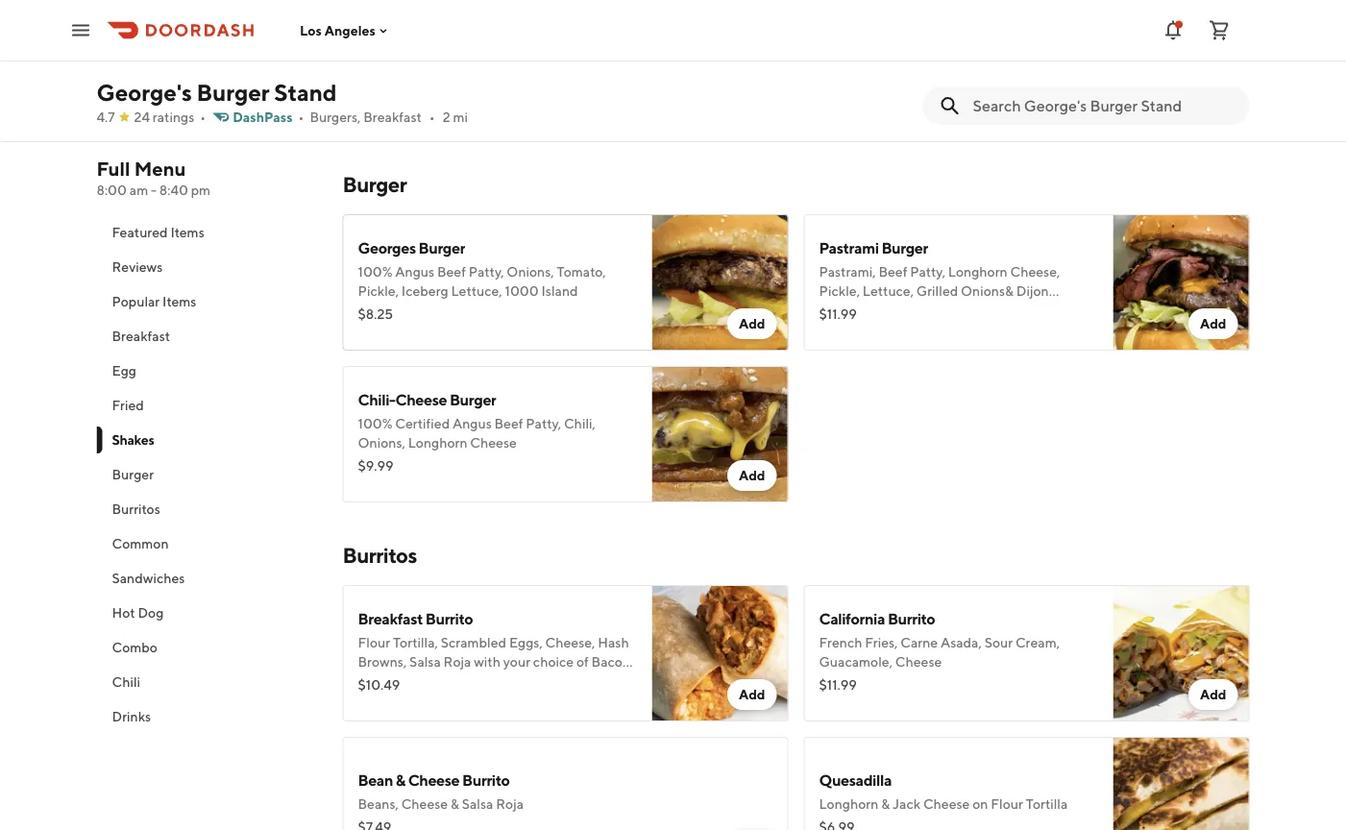 Task type: locate. For each thing, give the bounding box(es) containing it.
items up reviews button
[[170, 224, 204, 240]]

0 vertical spatial onions,
[[507, 264, 554, 280]]

add button for chili-cheese burger
[[727, 460, 777, 491]]

lettuce, inside pastrami burger pastrami, beef patty, longhorn cheese, pickle, lettuce, grilled onions& dijon mustard
[[863, 283, 914, 299]]

roja
[[444, 654, 471, 670], [496, 796, 524, 812]]

0 horizontal spatial roja
[[444, 654, 471, 670]]

add button for california burrito
[[1189, 679, 1238, 710]]

pastrami,
[[819, 264, 876, 280]]

burger up grilled
[[882, 239, 928, 257]]

sausage
[[358, 673, 409, 689]]

lettuce,
[[451, 283, 502, 299], [863, 283, 914, 299]]

0 horizontal spatial pickle,
[[358, 283, 399, 299]]

1 horizontal spatial longhorn
[[819, 796, 879, 812]]

onions,
[[507, 264, 554, 280], [358, 435, 405, 451]]

beef
[[437, 264, 466, 280], [879, 264, 908, 280], [494, 416, 523, 432]]

0 horizontal spatial lettuce,
[[451, 283, 502, 299]]

0 vertical spatial cheese,
[[1011, 264, 1060, 280]]

breakfast
[[363, 109, 422, 125], [112, 328, 170, 344], [358, 610, 423, 628]]

2 horizontal spatial patty,
[[910, 264, 946, 280]]

0 horizontal spatial salsa
[[410, 654, 441, 670]]

$9.99
[[358, 458, 394, 474]]

2 horizontal spatial longhorn
[[948, 264, 1008, 280]]

breakfast burrito image
[[652, 585, 789, 722]]

$11.99
[[819, 306, 857, 322], [819, 677, 857, 693]]

lettuce, left 1000
[[451, 283, 502, 299]]

cheese, inside pastrami burger pastrami, beef patty, longhorn cheese, pickle, lettuce, grilled onions& dijon mustard
[[1011, 264, 1060, 280]]

with
[[474, 654, 501, 670]]

items
[[170, 224, 204, 240], [162, 294, 196, 309]]

add for pastrami burger
[[1200, 316, 1227, 332]]

flour inside "breakfast burrito flour tortilla, scrambled eggs, cheese, hash browns, salsa roja with your choice of bacon, sausage or chorizo"
[[358, 635, 390, 651]]

1 vertical spatial roja
[[496, 796, 524, 812]]

island
[[542, 283, 578, 299]]

0 vertical spatial burritos
[[112, 501, 160, 517]]

burritos up common
[[112, 501, 160, 517]]

shake
[[358, 39, 400, 57]]

flour right on
[[991, 796, 1023, 812]]

1000
[[505, 283, 539, 299]]

pickle, up '$8.25'
[[358, 283, 399, 299]]

bacon,
[[592, 654, 634, 670]]

cheese, for breakfast burrito
[[545, 635, 595, 651]]

beef inside georges burger 100% angus beef patty, onions, tomato, pickle, iceberg lettuce, 1000 island $8.25
[[437, 264, 466, 280]]

• down the george's burger stand
[[200, 109, 206, 125]]

onions, up $9.99
[[358, 435, 405, 451]]

am
[[130, 182, 148, 198]]

ratings
[[153, 109, 194, 125]]

0 vertical spatial roja
[[444, 654, 471, 670]]

0 vertical spatial angus
[[395, 264, 434, 280]]

burrito inside "breakfast burrito flour tortilla, scrambled eggs, cheese, hash browns, salsa roja with your choice of bacon, sausage or chorizo"
[[426, 610, 473, 628]]

chili
[[112, 674, 140, 690]]

pickle, inside georges burger 100% angus beef patty, onions, tomato, pickle, iceberg lettuce, 1000 island $8.25
[[358, 283, 399, 299]]

2 vertical spatial breakfast
[[358, 610, 423, 628]]

1 horizontal spatial angus
[[453, 416, 492, 432]]

0 horizontal spatial &
[[396, 771, 405, 789]]

burger inside georges burger 100% angus beef patty, onions, tomato, pickle, iceberg lettuce, 1000 island $8.25
[[419, 239, 465, 257]]

breakfast down the popular
[[112, 328, 170, 344]]

angeles
[[325, 22, 376, 38]]

patty, left the chili,
[[526, 416, 561, 432]]

0 vertical spatial items
[[170, 224, 204, 240]]

Item Search search field
[[973, 95, 1234, 116]]

burrito for breakfast burrito
[[426, 610, 473, 628]]

1 vertical spatial flour
[[991, 796, 1023, 812]]

100%
[[358, 264, 393, 280], [358, 416, 393, 432]]

0 horizontal spatial onions,
[[358, 435, 405, 451]]

2 horizontal spatial beef
[[879, 264, 908, 280]]

onions, up 1000
[[507, 264, 554, 280]]

0 horizontal spatial longhorn
[[408, 435, 468, 451]]

1 vertical spatial items
[[162, 294, 196, 309]]

2 100% from the top
[[358, 416, 393, 432]]

breakfast up tortilla,
[[358, 610, 423, 628]]

1 horizontal spatial roja
[[496, 796, 524, 812]]

breakfast for breakfast
[[112, 328, 170, 344]]

2 vertical spatial longhorn
[[819, 796, 879, 812]]

breakfast inside button
[[112, 328, 170, 344]]

longhorn
[[948, 264, 1008, 280], [408, 435, 468, 451], [819, 796, 879, 812]]

full menu 8:00 am - 8:40 pm
[[97, 158, 211, 198]]

cheese, up of
[[545, 635, 595, 651]]

flour
[[358, 635, 390, 651], [991, 796, 1023, 812]]

chili,
[[564, 416, 596, 432]]

items inside "button"
[[162, 294, 196, 309]]

tomato,
[[557, 264, 606, 280]]

$11.99 inside california burrito french fries, carne asada, sour cream, guacamole, cheese $11.99
[[819, 677, 857, 693]]

beef up iceberg
[[437, 264, 466, 280]]

1 • from the left
[[200, 109, 206, 125]]

mi
[[453, 109, 468, 125]]

items inside button
[[170, 224, 204, 240]]

california burrito french fries, carne asada, sour cream, guacamole, cheese $11.99
[[819, 610, 1060, 693]]

burger down shakes on the bottom of page
[[112, 467, 154, 482]]

add
[[739, 316, 765, 332], [1200, 316, 1227, 332], [739, 468, 765, 483], [739, 687, 765, 703], [1200, 687, 1227, 703]]

burrito
[[426, 610, 473, 628], [888, 610, 935, 628], [462, 771, 510, 789]]

longhorn down quesadilla
[[819, 796, 879, 812]]

1 vertical spatial cheese,
[[545, 635, 595, 651]]

1 horizontal spatial flour
[[991, 796, 1023, 812]]

angus up iceberg
[[395, 264, 434, 280]]

• left 2
[[429, 109, 435, 125]]

burritos down $9.99
[[343, 543, 417, 568]]

patty,
[[469, 264, 504, 280], [910, 264, 946, 280], [526, 416, 561, 432]]

patty, up grilled
[[910, 264, 946, 280]]

cheese,
[[1011, 264, 1060, 280], [545, 635, 595, 651]]

1 horizontal spatial burritos
[[343, 543, 417, 568]]

• down stand
[[298, 109, 304, 125]]

0 horizontal spatial beef
[[437, 264, 466, 280]]

items right the popular
[[162, 294, 196, 309]]

0 horizontal spatial cheese,
[[545, 635, 595, 651]]

grilled
[[917, 283, 958, 299]]

chili-
[[358, 391, 396, 409]]

0 horizontal spatial angus
[[395, 264, 434, 280]]

1 vertical spatial $11.99
[[819, 677, 857, 693]]

1 vertical spatial salsa
[[462, 796, 493, 812]]

los
[[300, 22, 322, 38]]

1 vertical spatial breakfast
[[112, 328, 170, 344]]

featured items button
[[97, 215, 320, 250]]

0 horizontal spatial flour
[[358, 635, 390, 651]]

drinks button
[[97, 700, 320, 734]]

longhorn down certified
[[408, 435, 468, 451]]

0 vertical spatial flour
[[358, 635, 390, 651]]

$11.99 down pastrami,
[[819, 306, 857, 322]]

0 horizontal spatial patty,
[[469, 264, 504, 280]]

choice
[[533, 654, 574, 670]]

2 horizontal spatial •
[[429, 109, 435, 125]]

1 vertical spatial 100%
[[358, 416, 393, 432]]

0 vertical spatial longhorn
[[948, 264, 1008, 280]]

dashpass •
[[233, 109, 304, 125]]

0 vertical spatial $11.99
[[819, 306, 857, 322]]

burrito inside california burrito french fries, carne asada, sour cream, guacamole, cheese $11.99
[[888, 610, 935, 628]]

fried button
[[97, 388, 320, 423]]

1 100% from the top
[[358, 264, 393, 280]]

shake image
[[652, 0, 789, 132]]

french
[[819, 635, 862, 651]]

burger up iceberg
[[419, 239, 465, 257]]

1 horizontal spatial pickle,
[[819, 283, 860, 299]]

0 horizontal spatial •
[[200, 109, 206, 125]]

sandwiches button
[[97, 561, 320, 596]]

& left jack
[[881, 796, 890, 812]]

add for georges burger
[[739, 316, 765, 332]]

1 horizontal spatial lettuce,
[[863, 283, 914, 299]]

angus inside chili-cheese burger 100% certified angus beef patty, chili, onions, longhorn cheese $9.99
[[453, 416, 492, 432]]

2 lettuce, from the left
[[863, 283, 914, 299]]

4.7
[[97, 109, 115, 125]]

cheese, for pastrami burger
[[1011, 264, 1060, 280]]

1 horizontal spatial salsa
[[462, 796, 493, 812]]

pickle,
[[358, 283, 399, 299], [819, 283, 860, 299]]

quesadilla
[[819, 771, 892, 789]]

100% down chili-
[[358, 416, 393, 432]]

add button
[[727, 308, 777, 339], [1189, 308, 1238, 339], [727, 460, 777, 491], [727, 679, 777, 710], [1189, 679, 1238, 710]]

beef right pastrami,
[[879, 264, 908, 280]]

flour up the browns, at the left bottom
[[358, 635, 390, 651]]

quesadilla image
[[1113, 737, 1250, 830]]

100% inside georges burger 100% angus beef patty, onions, tomato, pickle, iceberg lettuce, 1000 island $8.25
[[358, 264, 393, 280]]

angus inside georges burger 100% angus beef patty, onions, tomato, pickle, iceberg lettuce, 1000 island $8.25
[[395, 264, 434, 280]]

cheese, inside "breakfast burrito flour tortilla, scrambled eggs, cheese, hash browns, salsa roja with your choice of bacon, sausage or chorizo"
[[545, 635, 595, 651]]

burritos inside button
[[112, 501, 160, 517]]

& right bean
[[396, 771, 405, 789]]

longhorn up onions&
[[948, 264, 1008, 280]]

items for featured items
[[170, 224, 204, 240]]

1 pickle, from the left
[[358, 283, 399, 299]]

3 • from the left
[[429, 109, 435, 125]]

burger up certified
[[450, 391, 496, 409]]

1 horizontal spatial onions,
[[507, 264, 554, 280]]

longhorn inside pastrami burger pastrami, beef patty, longhorn cheese, pickle, lettuce, grilled onions& dijon mustard
[[948, 264, 1008, 280]]

burger up dashpass
[[197, 78, 270, 106]]

burger up georges
[[343, 172, 407, 197]]

patty, left tomato,
[[469, 264, 504, 280]]

1 vertical spatial longhorn
[[408, 435, 468, 451]]

burritos
[[112, 501, 160, 517], [343, 543, 417, 568]]

breakfast for breakfast burrito flour tortilla, scrambled eggs, cheese, hash browns, salsa roja with your choice of bacon, sausage or chorizo
[[358, 610, 423, 628]]

angus right certified
[[453, 416, 492, 432]]

-
[[151, 182, 157, 198]]

2 horizontal spatial &
[[881, 796, 890, 812]]

mustard
[[819, 302, 871, 318]]

cheese, up dijon
[[1011, 264, 1060, 280]]

100% down georges
[[358, 264, 393, 280]]

or
[[412, 673, 424, 689]]

los angeles button
[[300, 22, 391, 38]]

stand
[[274, 78, 337, 106]]

salsa inside bean & cheese burrito beans, cheese & salsa roja
[[462, 796, 493, 812]]

0 items, open order cart image
[[1208, 19, 1231, 42]]

egg button
[[97, 354, 320, 388]]

2 pickle, from the left
[[819, 283, 860, 299]]

open menu image
[[69, 19, 92, 42]]

2 $11.99 from the top
[[819, 677, 857, 693]]

0 vertical spatial salsa
[[410, 654, 441, 670]]

1 vertical spatial onions,
[[358, 435, 405, 451]]

0 vertical spatial 100%
[[358, 264, 393, 280]]

&
[[396, 771, 405, 789], [451, 796, 459, 812], [881, 796, 890, 812]]

0 horizontal spatial burritos
[[112, 501, 160, 517]]

hot
[[112, 605, 135, 621]]

sandwiches
[[112, 570, 185, 586]]

1 horizontal spatial patty,
[[526, 416, 561, 432]]

burger inside chili-cheese burger 100% certified angus beef patty, chili, onions, longhorn cheese $9.99
[[450, 391, 496, 409]]

beef left the chili,
[[494, 416, 523, 432]]

burrito inside bean & cheese burrito beans, cheese & salsa roja
[[462, 771, 510, 789]]

$11.99 down the 'guacamole,'
[[819, 677, 857, 693]]

1 horizontal spatial cheese,
[[1011, 264, 1060, 280]]

salsa
[[410, 654, 441, 670], [462, 796, 493, 812]]

george's
[[97, 78, 192, 106]]

add for california burrito
[[1200, 687, 1227, 703]]

1 horizontal spatial •
[[298, 109, 304, 125]]

breakfast left 2
[[363, 109, 422, 125]]

popular items button
[[97, 284, 320, 319]]

1 lettuce, from the left
[[451, 283, 502, 299]]

pickle, up mustard
[[819, 283, 860, 299]]

1 vertical spatial angus
[[453, 416, 492, 432]]

& right beans,
[[451, 796, 459, 812]]

lettuce, down pastrami,
[[863, 283, 914, 299]]

beef inside pastrami burger pastrami, beef patty, longhorn cheese, pickle, lettuce, grilled onions& dijon mustard
[[879, 264, 908, 280]]

1 horizontal spatial beef
[[494, 416, 523, 432]]

breakfast inside "breakfast burrito flour tortilla, scrambled eggs, cheese, hash browns, salsa roja with your choice of bacon, sausage or chorizo"
[[358, 610, 423, 628]]



Task type: describe. For each thing, give the bounding box(es) containing it.
burger button
[[97, 457, 320, 492]]

salsa inside "breakfast burrito flour tortilla, scrambled eggs, cheese, hash browns, salsa roja with your choice of bacon, sausage or chorizo"
[[410, 654, 441, 670]]

longhorn inside the quesadilla longhorn & jack cheese on flour tortilla
[[819, 796, 879, 812]]

scrambled
[[441, 635, 507, 651]]

$10.49
[[358, 677, 400, 693]]

shakes
[[112, 432, 154, 448]]

georges burger image
[[652, 214, 789, 351]]

popular items
[[112, 294, 196, 309]]

onions, inside chili-cheese burger 100% certified angus beef patty, chili, onions, longhorn cheese $9.99
[[358, 435, 405, 451]]

chili-cheese burger image
[[652, 366, 789, 503]]

drinks
[[112, 709, 151, 725]]

egg
[[112, 363, 136, 379]]

cheese inside california burrito french fries, carne asada, sour cream, guacamole, cheese $11.99
[[896, 654, 942, 670]]

dashpass
[[233, 109, 293, 125]]

pastrami burger image
[[1113, 214, 1250, 351]]

pastrami
[[819, 239, 879, 257]]

popular
[[112, 294, 160, 309]]

california
[[819, 610, 885, 628]]

california burrito image
[[1113, 585, 1250, 722]]

beans,
[[358, 796, 399, 812]]

asada,
[[941, 635, 982, 651]]

100% inside chili-cheese burger 100% certified angus beef patty, chili, onions, longhorn cheese $9.99
[[358, 416, 393, 432]]

add for breakfast burrito
[[739, 687, 765, 703]]

items for popular items
[[162, 294, 196, 309]]

flour inside the quesadilla longhorn & jack cheese on flour tortilla
[[991, 796, 1023, 812]]

chili button
[[97, 665, 320, 700]]

fried
[[112, 397, 144, 413]]

burger inside button
[[112, 467, 154, 482]]

add button for georges burger
[[727, 308, 777, 339]]

add button for breakfast burrito
[[727, 679, 777, 710]]

combo button
[[97, 630, 320, 665]]

pastrami burger pastrami, beef patty, longhorn cheese, pickle, lettuce, grilled onions& dijon mustard
[[819, 239, 1060, 318]]

patty, inside georges burger 100% angus beef patty, onions, tomato, pickle, iceberg lettuce, 1000 island $8.25
[[469, 264, 504, 280]]

of
[[577, 654, 589, 670]]

certified
[[395, 416, 450, 432]]

patty, inside pastrami burger pastrami, beef patty, longhorn cheese, pickle, lettuce, grilled onions& dijon mustard
[[910, 264, 946, 280]]

hash
[[598, 635, 629, 651]]

bean
[[358, 771, 393, 789]]

2
[[443, 109, 450, 125]]

burritos button
[[97, 492, 320, 527]]

cheese inside the quesadilla longhorn & jack cheese on flour tortilla
[[923, 796, 970, 812]]

0 vertical spatial breakfast
[[363, 109, 422, 125]]

common
[[112, 536, 169, 552]]

1 vertical spatial burritos
[[343, 543, 417, 568]]

1 horizontal spatial &
[[451, 796, 459, 812]]

fries,
[[865, 635, 898, 651]]

chili-cheese burger 100% certified angus beef patty, chili, onions, longhorn cheese $9.99
[[358, 391, 596, 474]]

2 • from the left
[[298, 109, 304, 125]]

full
[[97, 158, 130, 180]]

24 ratings •
[[134, 109, 206, 125]]

jack
[[893, 796, 921, 812]]

beef inside chili-cheese burger 100% certified angus beef patty, chili, onions, longhorn cheese $9.99
[[494, 416, 523, 432]]

dijon
[[1017, 283, 1049, 299]]

reviews
[[112, 259, 163, 275]]

pm
[[191, 182, 211, 198]]

onions&
[[961, 283, 1014, 299]]

quesadilla longhorn & jack cheese on flour tortilla
[[819, 771, 1068, 812]]

cream,
[[1016, 635, 1060, 651]]

reviews button
[[97, 250, 320, 284]]

burrito for california burrito
[[888, 610, 935, 628]]

notification bell image
[[1162, 19, 1185, 42]]

georges
[[358, 239, 416, 257]]

tortilla,
[[393, 635, 438, 651]]

eggs,
[[509, 635, 543, 651]]

burger inside pastrami burger pastrami, beef patty, longhorn cheese, pickle, lettuce, grilled onions& dijon mustard
[[882, 239, 928, 257]]

lettuce, inside georges burger 100% angus beef patty, onions, tomato, pickle, iceberg lettuce, 1000 island $8.25
[[451, 283, 502, 299]]

8:40
[[159, 182, 188, 198]]

roja inside "breakfast burrito flour tortilla, scrambled eggs, cheese, hash browns, salsa roja with your choice of bacon, sausage or chorizo"
[[444, 654, 471, 670]]

1 $11.99 from the top
[[819, 306, 857, 322]]

hot dog button
[[97, 596, 320, 630]]

iceberg
[[402, 283, 448, 299]]

combo
[[112, 640, 158, 655]]

featured items
[[112, 224, 204, 240]]

add for chili-cheese burger
[[739, 468, 765, 483]]

• for 24 ratings •
[[200, 109, 206, 125]]

dog
[[138, 605, 164, 621]]

breakfast burrito flour tortilla, scrambled eggs, cheese, hash browns, salsa roja with your choice of bacon, sausage or chorizo
[[358, 610, 634, 689]]

tortilla
[[1026, 796, 1068, 812]]

add button for pastrami burger
[[1189, 308, 1238, 339]]

guacamole,
[[819, 654, 893, 670]]

& inside the quesadilla longhorn & jack cheese on flour tortilla
[[881, 796, 890, 812]]

sour
[[985, 635, 1013, 651]]

8:00
[[97, 182, 127, 198]]

your
[[503, 654, 531, 670]]

browns,
[[358, 654, 407, 670]]

carne
[[901, 635, 938, 651]]

longhorn inside chili-cheese burger 100% certified angus beef patty, chili, onions, longhorn cheese $9.99
[[408, 435, 468, 451]]

• for burgers, breakfast • 2 mi
[[429, 109, 435, 125]]

menu
[[134, 158, 186, 180]]

hot dog
[[112, 605, 164, 621]]

georges burger 100% angus beef patty, onions, tomato, pickle, iceberg lettuce, 1000 island $8.25
[[358, 239, 606, 322]]

patty, inside chili-cheese burger 100% certified angus beef patty, chili, onions, longhorn cheese $9.99
[[526, 416, 561, 432]]

burgers, breakfast • 2 mi
[[310, 109, 468, 125]]

los angeles
[[300, 22, 376, 38]]

common button
[[97, 527, 320, 561]]

george's burger stand
[[97, 78, 337, 106]]

featured
[[112, 224, 168, 240]]

breakfast button
[[97, 319, 320, 354]]

roja inside bean & cheese burrito beans, cheese & salsa roja
[[496, 796, 524, 812]]

$8.25
[[358, 306, 393, 322]]

pickle, inside pastrami burger pastrami, beef patty, longhorn cheese, pickle, lettuce, grilled onions& dijon mustard
[[819, 283, 860, 299]]

burgers,
[[310, 109, 361, 125]]

bean & cheese burrito beans, cheese & salsa roja
[[358, 771, 524, 812]]

onions, inside georges burger 100% angus beef patty, onions, tomato, pickle, iceberg lettuce, 1000 island $8.25
[[507, 264, 554, 280]]

on
[[973, 796, 988, 812]]



Task type: vqa. For each thing, say whether or not it's contained in the screenshot.
Schedule
no



